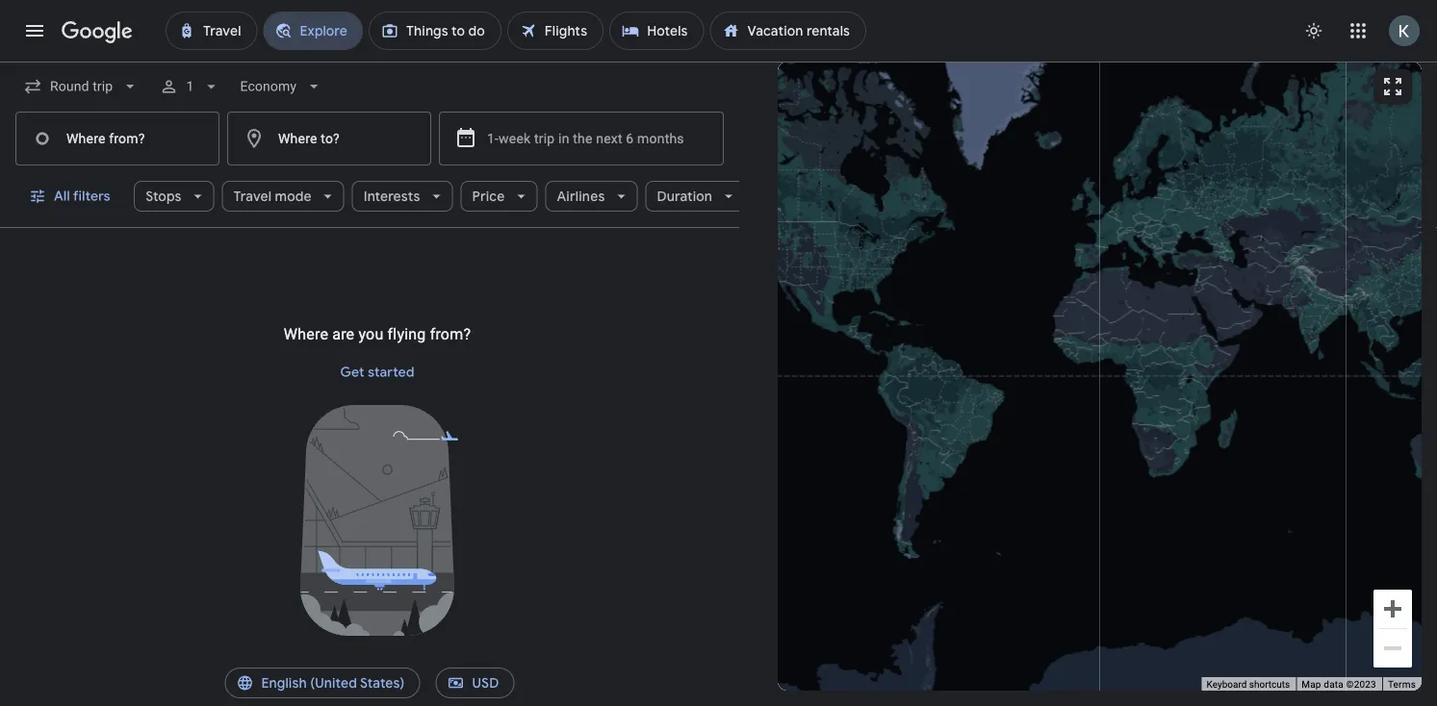 Task type: locate. For each thing, give the bounding box(es) containing it.
where up all filters
[[66, 130, 105, 146]]

1 button
[[151, 64, 229, 110]]

map data ©2023
[[1302, 679, 1377, 691]]

©2023
[[1346, 679, 1377, 691]]

None field
[[15, 69, 148, 104], [232, 69, 331, 104], [15, 69, 148, 104], [232, 69, 331, 104]]

all
[[54, 188, 70, 205]]

from?
[[109, 130, 145, 146], [430, 325, 471, 343]]

0 vertical spatial from?
[[109, 130, 145, 146]]

week
[[499, 130, 531, 146]]

duration
[[656, 188, 712, 205]]

6
[[626, 130, 634, 146]]

english (united states)
[[261, 675, 405, 692]]

flying
[[388, 325, 426, 343]]

0 horizontal spatial from?
[[109, 130, 145, 146]]

in
[[558, 130, 570, 146]]

view larger map image
[[1382, 75, 1405, 98]]

from? up filters
[[109, 130, 145, 146]]

main menu image
[[23, 19, 46, 42]]

price
[[472, 188, 504, 205]]

get started button
[[333, 349, 422, 396]]

airlines
[[556, 188, 604, 205]]

where are you flying from?
[[284, 325, 471, 343]]

loading results progress bar
[[0, 62, 1437, 65]]

where
[[66, 130, 105, 146], [284, 325, 328, 343]]

Where to? text field
[[227, 112, 431, 166]]

all filters button
[[17, 173, 126, 220]]

interests
[[363, 188, 420, 205]]

(united
[[310, 675, 357, 692]]

1
[[186, 78, 194, 94]]

from? inside "filters" form
[[109, 130, 145, 146]]

1-
[[487, 130, 499, 146]]

are
[[332, 325, 355, 343]]

0 horizontal spatial where
[[66, 130, 105, 146]]

0 vertical spatial where
[[66, 130, 105, 146]]

interests button
[[352, 173, 452, 220]]

where for where are you flying from?
[[284, 325, 328, 343]]

where left are
[[284, 325, 328, 343]]

1 vertical spatial where
[[284, 325, 328, 343]]

1-week trip in the next 6 months button
[[439, 112, 724, 166]]

the
[[573, 130, 593, 146]]

from? right flying
[[430, 325, 471, 343]]

price button
[[460, 173, 537, 220]]

1 horizontal spatial where
[[284, 325, 328, 343]]

1 horizontal spatial from?
[[430, 325, 471, 343]]

states)
[[360, 675, 405, 692]]

months
[[637, 130, 684, 146]]

where inside "filters" form
[[66, 130, 105, 146]]

mode
[[274, 188, 311, 205]]

keyboard
[[1207, 679, 1247, 691]]



Task type: describe. For each thing, give the bounding box(es) containing it.
1-week trip in the next 6 months
[[487, 130, 684, 146]]

duration button
[[645, 173, 745, 220]]

travel mode
[[233, 188, 311, 205]]

english
[[261, 675, 307, 692]]

where from?
[[66, 130, 145, 146]]

map
[[1302, 679, 1322, 691]]

english (united states) button
[[225, 660, 420, 707]]

keyboard shortcuts
[[1207, 679, 1290, 691]]

stops
[[145, 188, 181, 205]]

airlines button
[[545, 173, 637, 220]]

usd button
[[436, 660, 515, 707]]

terms link
[[1388, 679, 1416, 691]]

you
[[359, 325, 384, 343]]

change appearance image
[[1291, 8, 1337, 54]]

travel mode button
[[221, 173, 344, 220]]

trip
[[534, 130, 555, 146]]

next
[[596, 130, 623, 146]]

Where from? text field
[[15, 112, 220, 166]]

data
[[1324, 679, 1344, 691]]

shortcuts
[[1249, 679, 1290, 691]]

all filters
[[54, 188, 110, 205]]

terms
[[1388, 679, 1416, 691]]

filters form
[[0, 62, 739, 173]]

keyboard shortcuts button
[[1207, 678, 1290, 692]]

get
[[340, 364, 365, 381]]

usd
[[472, 675, 499, 692]]

where for where from?
[[66, 130, 105, 146]]

travel
[[233, 188, 271, 205]]

1 vertical spatial from?
[[430, 325, 471, 343]]

stops button
[[133, 173, 214, 220]]

map region
[[607, 0, 1437, 707]]

get started
[[340, 364, 415, 381]]

started
[[368, 364, 415, 381]]

filters
[[73, 188, 110, 205]]



Task type: vqa. For each thing, say whether or not it's contained in the screenshot.
MAIN MENU image
yes



